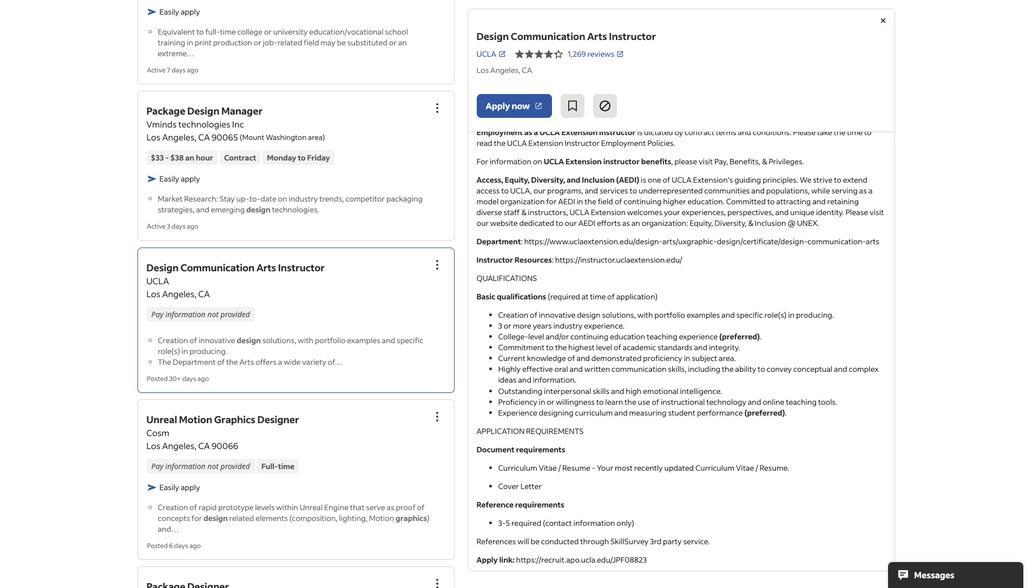 Task type: describe. For each thing, give the bounding box(es) containing it.
posted 30+ days ago
[[147, 375, 209, 383]]

conceptual
[[793, 364, 832, 375]]

and…
[[158, 524, 179, 535]]

use
[[638, 397, 650, 407]]

job actions for design communication arts instructor is collapsed image
[[431, 258, 444, 271]]

los inside package design manager vminds technologies inc los angeles, ca 90065 ( mount washington area )
[[146, 132, 160, 143]]

equivalent
[[158, 27, 195, 37]]

employment as a ucla extension instructor
[[477, 127, 636, 138]]

education
[[610, 332, 645, 342]]

1 vertical spatial .
[[785, 408, 787, 418]]

1 vertical spatial :
[[552, 255, 554, 265]]

ago for motion
[[189, 542, 201, 550]]

as right efforts
[[622, 218, 630, 229]]

strategies,
[[158, 205, 194, 215]]

1 vertical spatial an
[[185, 153, 194, 163]]

2 curriculum from the left
[[695, 463, 735, 473]]

training
[[158, 37, 185, 48]]

to left friday
[[298, 153, 306, 163]]

portfolio inside solutions, with portfolio examples and specific role(s) in producing.
[[315, 335, 346, 346]]

including
[[688, 364, 720, 375]]

to left the ucla,
[[501, 186, 509, 196]]

posted 6 days ago
[[147, 542, 201, 550]]

the
[[158, 357, 171, 367]]

with inside solutions, with portfolio examples and specific role(s) in producing.
[[298, 335, 313, 346]]

to inside equivalent to full-time college or university education/vocational school training in print production or job-related field may be substituted or an extreme…
[[196, 27, 204, 37]]

and inside solutions, with portfolio examples and specific role(s) in producing.
[[382, 335, 395, 346]]

messages
[[914, 570, 954, 581]]

2 horizontal spatial our
[[565, 218, 577, 229]]

days for communication
[[182, 375, 196, 383]]

written
[[584, 364, 610, 375]]

the down area.
[[722, 364, 734, 375]]

as down extend
[[859, 186, 867, 196]]

angeles, inside package design manager vminds technologies inc los angeles, ca 90065 ( mount washington area )
[[162, 132, 196, 143]]

1,269
[[568, 49, 586, 59]]

highly
[[498, 364, 521, 375]]

$33 - $38 an hour
[[151, 153, 213, 163]]

proficiency
[[643, 354, 682, 364]]

unique
[[790, 207, 815, 218]]

identity.
[[816, 207, 844, 218]]

los inside unreal motion graphics designer cosm los angeles, ca 90066
[[146, 440, 160, 452]]

design down rapid
[[203, 513, 228, 524]]

of down creation of innovative design
[[217, 357, 225, 367]]

of left rapid
[[189, 503, 197, 513]]

diversity, inside "is one of ucla extension's guiding principles. we strive to extend access to ucla, our programs, and services to underrepresented communities and populations, while serving as a model organization for aedi in the field of continuing higher education. committed to attracting and retaining diverse staff & instructors, ucla extension welcomes your experiences, perspectives, and unique identity. please visit our website dedicated to our aedi efforts as an organization: equity, diversity, & inclusion @ unex."
[[715, 218, 747, 229]]

application
[[477, 426, 525, 437]]

1 vertical spatial department
[[173, 357, 216, 367]]

job actions for package design manager is collapsed image
[[431, 102, 444, 115]]

the right read at the top of the page
[[494, 138, 506, 148]]

information down cosm
[[165, 462, 205, 472]]

model
[[477, 197, 499, 207]]

1 vertical spatial (preferred)
[[744, 408, 785, 418]]

unreal inside unreal motion graphics designer cosm los angeles, ca 90066
[[146, 413, 177, 426]]

application)
[[616, 292, 658, 302]]

package
[[146, 105, 185, 118]]

of up years
[[530, 310, 537, 321]]

may
[[321, 37, 335, 48]]

ca inside design communication arts instructor ucla los angeles, ca
[[198, 288, 210, 300]]

ca inside package design manager vminds technologies inc los angeles, ca 90065 ( mount washington area )
[[198, 132, 210, 143]]

reviews
[[587, 49, 614, 59]]

creation of innovative design solutions, with portfolio examples and specific role(s) in producing. 3 or more years industry experience. college-level and/or continuing education teaching experience (preferred) . commitment to the highest level of academic standards and integrity. current knowledge of and demonstrated proficiency in subject area. highly effective oral and written communication skills, including the ability to convey conceptual and complex ideas and information. outstanding interpersonal skills and high emotional intelligence. proficiency in or willingness to learn the use of instructional technology and online teaching tools. experience designing curriculum and measuring student performance (preferred) .
[[498, 310, 879, 418]]

department : https://www.uclaextension.edu/design-arts/uxgraphic-design/certificate/design-communication-arts
[[477, 237, 879, 247]]

elements
[[256, 513, 288, 524]]

visit inside "is one of ucla extension's guiding principles. we strive to extend access to ucla, our programs, and services to underrepresented communities and populations, while serving as a model organization for aedi in the field of continuing higher education. committed to attracting and retaining diverse staff & instructors, ucla extension welcomes your experiences, perspectives, and unique identity. please visit our website dedicated to our aedi efforts as an organization: equity, diversity, & inclusion @ unex."
[[870, 207, 884, 218]]

creation for creation of rapid prototype levels within unreal engine that serve as proof of concepts for
[[158, 503, 188, 513]]

1 horizontal spatial our
[[533, 186, 546, 196]]

will
[[517, 537, 529, 547]]

of right use
[[652, 397, 659, 407]]

is dictated by contract terms and conditions. please take the time to read the ucla extension instructor employment policies.
[[477, 127, 872, 148]]

learn
[[605, 397, 623, 407]]

los inside design communication arts instructor ucla los angeles, ca
[[146, 288, 160, 300]]

requirements for document requirements
[[516, 445, 565, 455]]

of down services
[[615, 197, 622, 207]]

job actions for package designer is collapsed image
[[431, 578, 444, 589]]

1 vertical spatial &
[[521, 207, 526, 218]]

(aedi)
[[616, 175, 639, 185]]

experience.
[[584, 321, 624, 331]]

for information on ucla extension instructor benefits , please visit pay, benefits, & privileges.
[[477, 157, 804, 167]]

that
[[350, 503, 364, 513]]

0 horizontal spatial -
[[165, 153, 169, 163]]

active for equivalent to full-time college or university education/vocational school training in print production or job-related field may be substituted or an extreme…
[[147, 66, 166, 74]]

ago down extreme…
[[187, 66, 198, 74]]

ucla inside design communication arts instructor ucla los angeles, ca
[[146, 275, 169, 287]]

manager
[[221, 105, 263, 118]]

online
[[763, 397, 784, 407]]

1 horizontal spatial teaching
[[786, 397, 817, 407]]

and inside market research: stay up-to-date on industry trends, competitor packaging strategies, and emerging
[[196, 205, 209, 215]]

or up job-
[[264, 27, 272, 37]]

1 easily from the top
[[159, 7, 179, 17]]

examples inside creation of innovative design solutions, with portfolio examples and specific role(s) in producing. 3 or more years industry experience. college-level and/or continuing education teaching experience (preferred) . commitment to the highest level of academic standards and integrity. current knowledge of and demonstrated proficiency in subject area. highly effective oral and written communication skills, including the ability to convey conceptual and complex ideas and information. outstanding interpersonal skills and high emotional intelligence. proficiency in or willingness to learn the use of instructional technology and online teaching tools. experience designing curriculum and measuring student performance (preferred) .
[[687, 310, 720, 321]]

ca down '4.2 out of 5 stars' image
[[522, 65, 532, 75]]

competitor
[[346, 194, 385, 204]]

instructional
[[661, 397, 705, 407]]

years
[[533, 321, 552, 331]]

the down and/or
[[555, 343, 567, 353]]

0 vertical spatial (preferred)
[[719, 332, 760, 342]]

now
[[512, 100, 530, 111]]

0 horizontal spatial visit
[[699, 157, 713, 167]]

6
[[169, 542, 173, 550]]

services
[[600, 186, 628, 196]]

design up the department of the arts offers a wide variety of…
[[237, 335, 261, 346]]

apply for apply now
[[486, 100, 510, 111]]

area.
[[719, 354, 736, 364]]

instructor inside 'is dictated by contract terms and conditions. please take the time to read the ucla extension instructor employment policies.'
[[565, 138, 600, 148]]

1 easily apply from the top
[[159, 7, 200, 17]]

skills
[[593, 386, 609, 396]]

to up serving
[[834, 175, 842, 185]]

technologies
[[178, 119, 230, 130]]

industry inside market research: stay up-to-date on industry trends, competitor packaging strategies, and emerging
[[289, 194, 318, 204]]

washington
[[266, 133, 306, 142]]

4.2 out of 5 stars image
[[515, 48, 563, 61]]

extension down save this job image at the right
[[561, 127, 598, 138]]

to down 'skills'
[[596, 397, 604, 407]]

as down now
[[524, 127, 532, 138]]

skills,
[[668, 364, 687, 375]]

dedicated
[[519, 218, 554, 229]]

@
[[788, 218, 796, 229]]

0 vertical spatial on
[[533, 157, 542, 167]]

0 horizontal spatial teaching
[[647, 332, 677, 342]]

inclusion inside "is one of ucla extension's guiding principles. we strive to extend access to ucla, our programs, and services to underrepresented communities and populations, while serving as a model organization for aedi in the field of continuing higher education. committed to attracting and retaining diverse staff & instructors, ucla extension welcomes your experiences, perspectives, and unique identity. please visit our website dedicated to our aedi efforts as an organization: equity, diversity, & inclusion @ unex."
[[755, 218, 786, 229]]

to inside 'is dictated by contract terms and conditions. please take the time to read the ucla extension instructor employment policies.'
[[864, 127, 872, 138]]

is for dictated
[[637, 127, 643, 138]]

of up oral
[[568, 354, 575, 364]]

extension up access, equity, diversity, and inclusion (aedi) at the top of the page
[[566, 157, 602, 167]]

to down (aedi)
[[630, 186, 637, 196]]

0 vertical spatial :
[[521, 237, 523, 247]]

organization:
[[642, 218, 688, 229]]

be inside equivalent to full-time college or university education/vocational school training in print production or job-related field may be substituted or an extreme…
[[337, 37, 346, 48]]

not for motion
[[207, 462, 219, 472]]

or left job-
[[254, 37, 261, 48]]

conditions.
[[753, 127, 792, 138]]

to up knowledge
[[546, 343, 554, 353]]

benefits
[[641, 157, 671, 167]]

1 horizontal spatial be
[[531, 537, 540, 547]]

resources
[[515, 255, 552, 265]]

the inside "is one of ucla extension's guiding principles. we strive to extend access to ucla, our programs, and services to underrepresented communities and populations, while serving as a model organization for aedi in the field of continuing higher education. committed to attracting and retaining diverse staff & instructors, ucla extension welcomes your experiences, perspectives, and unique identity. please visit our website dedicated to our aedi efforts as an organization: equity, diversity, & inclusion @ unex."
[[585, 197, 596, 207]]

design inside creation of innovative design solutions, with portfolio examples and specific role(s) in producing. 3 or more years industry experience. college-level and/or continuing education teaching experience (preferred) . commitment to the highest level of academic standards and integrity. current knowledge of and demonstrated proficiency in subject area. highly effective oral and written communication skills, including the ability to convey conceptual and complex ideas and information. outstanding interpersonal skills and high emotional intelligence. proficiency in or willingness to learn the use of instructional technology and online teaching tools. experience designing curriculum and measuring student performance (preferred) .
[[577, 310, 601, 321]]

interpersonal
[[544, 386, 591, 396]]

of up "demonstrated"
[[614, 343, 621, 353]]

0 horizontal spatial aedi
[[558, 197, 575, 207]]

employment inside 'is dictated by contract terms and conditions. please take the time to read the ucla extension instructor employment policies.'
[[601, 138, 646, 148]]

welcomes
[[627, 207, 662, 218]]

please inside "is one of ucla extension's guiding principles. we strive to extend access to ucla, our programs, and services to underrepresented communities and populations, while serving as a model organization for aedi in the field of continuing higher education. committed to attracting and retaining diverse staff & instructors, ucla extension welcomes your experiences, perspectives, and unique identity. please visit our website dedicated to our aedi efforts as an organization: equity, diversity, & inclusion @ unex."
[[846, 207, 868, 218]]

proficiency
[[498, 397, 537, 407]]

of left application)
[[607, 292, 615, 302]]

1 horizontal spatial aedi
[[578, 218, 595, 229]]

print
[[195, 37, 212, 48]]

subject
[[692, 354, 717, 364]]

academic
[[623, 343, 656, 353]]

a inside "is one of ucla extension's guiding principles. we strive to extend access to ucla, our programs, and services to underrepresented communities and populations, while serving as a model organization for aedi in the field of continuing higher education. committed to attracting and retaining diverse staff & instructors, ucla extension welcomes your experiences, perspectives, and unique identity. please visit our website dedicated to our aedi efforts as an organization: equity, diversity, & inclusion @ unex."
[[868, 186, 873, 196]]

2 vitae from the left
[[736, 463, 754, 473]]

easily for package
[[159, 174, 179, 184]]

field inside "is one of ucla extension's guiding principles. we strive to extend access to ucla, our programs, and services to underrepresented communities and populations, while serving as a model organization for aedi in the field of continuing higher education. committed to attracting and retaining diverse staff & instructors, ucla extension welcomes your experiences, perspectives, and unique identity. please visit our website dedicated to our aedi efforts as an organization: equity, diversity, & inclusion @ unex."
[[598, 197, 613, 207]]

full-
[[205, 27, 220, 37]]

portfolio inside creation of innovative design solutions, with portfolio examples and specific role(s) in producing. 3 or more years industry experience. college-level and/or continuing education teaching experience (preferred) . commitment to the highest level of academic standards and integrity. current knowledge of and demonstrated proficiency in subject area. highly effective oral and written communication skills, including the ability to convey conceptual and complex ideas and information. outstanding interpersonal skills and high emotional intelligence. proficiency in or willingness to learn the use of instructional technology and online teaching tools. experience designing curriculum and measuring student performance (preferred) .
[[655, 310, 685, 321]]

time inside equivalent to full-time college or university education/vocational school training in print production or job-related field may be substituted or an extreme…
[[220, 27, 236, 37]]

friday
[[307, 153, 330, 163]]

in inside "is one of ucla extension's guiding principles. we strive to extend access to ucla, our programs, and services to underrepresented communities and populations, while serving as a model organization for aedi in the field of continuing higher education. committed to attracting and retaining diverse staff & instructors, ucla extension welcomes your experiences, perspectives, and unique identity. please visit our website dedicated to our aedi efforts as an organization: equity, diversity, & inclusion @ unex."
[[577, 197, 583, 207]]

instructor inside design communication arts instructor ucla los angeles, ca
[[278, 261, 325, 274]]

committed
[[726, 197, 766, 207]]

highest
[[568, 343, 595, 353]]

1 curriculum from the left
[[498, 463, 537, 473]]

1 apply from the top
[[181, 7, 200, 17]]

serving
[[832, 186, 858, 196]]

apply link: https://recruit.apo.ucla.edu/jpf08823
[[477, 555, 647, 565]]

0 vertical spatial department
[[477, 237, 521, 247]]

$38
[[170, 153, 184, 163]]

or up college-
[[504, 321, 511, 331]]

2 / from the left
[[756, 463, 758, 473]]

for inside "is one of ucla extension's guiding principles. we strive to extend access to ucla, our programs, and services to underrepresented communities and populations, while serving as a model organization for aedi in the field of continuing higher education. committed to attracting and retaining diverse staff & instructors, ucla extension welcomes your experiences, perspectives, and unique identity. please visit our website dedicated to our aedi efforts as an organization: equity, diversity, & inclusion @ unex."
[[546, 197, 557, 207]]

link:
[[499, 555, 515, 565]]

solutions, inside solutions, with portfolio examples and specific role(s) in producing.
[[262, 335, 296, 346]]

diverse
[[477, 207, 502, 218]]

0 vertical spatial employment
[[477, 127, 523, 138]]

pay information not provided for motion
[[151, 462, 250, 472]]

posted for unreal
[[147, 542, 168, 550]]

equivalent to full-time college or university education/vocational school training in print production or job-related field may be substituted or an extreme…
[[158, 27, 408, 59]]

information up creation of innovative design
[[165, 309, 205, 320]]

https://instructor.uclaextension.edu/
[[555, 255, 682, 265]]

2 vertical spatial &
[[748, 218, 753, 229]]

of…
[[328, 357, 342, 367]]

or up 'designing'
[[547, 397, 554, 407]]

an inside "is one of ucla extension's guiding principles. we strive to extend access to ucla, our programs, and services to underrepresented communities and populations, while serving as a model organization for aedi in the field of continuing higher education. committed to attracting and retaining diverse staff & instructors, ucla extension welcomes your experiences, perspectives, and unique identity. please visit our website dedicated to our aedi efforts as an organization: equity, diversity, & inclusion @ unex."
[[631, 218, 640, 229]]

0 horizontal spatial equity,
[[505, 175, 530, 185]]

of up the underrepresented
[[663, 175, 670, 185]]

website
[[490, 218, 518, 229]]

job actions for unreal motion graphics designer is collapsed image
[[431, 411, 444, 424]]

provided for graphics
[[221, 462, 250, 472]]

(
[[240, 133, 242, 142]]

contract
[[224, 153, 256, 163]]

1 vertical spatial level
[[596, 343, 612, 353]]

instructor
[[603, 157, 640, 167]]

curriculum vitae / resume - your most recently updated curriculum vitae / resume.
[[498, 463, 789, 473]]

innovative for creation of innovative design solutions, with portfolio examples and specific role(s) in producing. 3 or more years industry experience. college-level and/or continuing education teaching experience (preferred) . commitment to the highest level of academic standards and integrity. current knowledge of and demonstrated proficiency in subject area. highly effective oral and written communication skills, including the ability to convey conceptual and complex ideas and information. outstanding interpersonal skills and high emotional intelligence. proficiency in or willingness to learn the use of instructional technology and online teaching tools. experience designing curriculum and measuring student performance (preferred) .
[[539, 310, 576, 321]]

time right at
[[590, 292, 606, 302]]

dictated
[[644, 127, 673, 138]]

communication for design communication arts instructor ucla los angeles, ca
[[180, 261, 255, 274]]

serve
[[366, 503, 385, 513]]

for
[[477, 157, 488, 167]]

https://recruit.apo.ucla.edu/jpf08823
[[516, 555, 647, 565]]

information up access,
[[490, 157, 531, 167]]

0 vertical spatial diversity,
[[531, 175, 565, 185]]

organization
[[500, 197, 545, 207]]

role(s) inside solutions, with portfolio examples and specific role(s) in producing.
[[158, 346, 180, 356]]

and/or
[[546, 332, 569, 342]]

design for design communication arts instructor
[[477, 30, 509, 43]]

solutions, inside creation of innovative design solutions, with portfolio examples and specific role(s) in producing. 3 or more years industry experience. college-level and/or continuing education teaching experience (preferred) . commitment to the highest level of academic standards and integrity. current knowledge of and demonstrated proficiency in subject area. highly effective oral and written communication skills, including the ability to convey conceptual and complex ideas and information. outstanding interpersonal skills and high emotional intelligence. proficiency in or willingness to learn the use of instructional technology and online teaching tools. experience designing curriculum and measuring student performance (preferred) .
[[602, 310, 636, 321]]

1 horizontal spatial -
[[592, 463, 595, 473]]

to down the instructors, on the top of page
[[556, 218, 563, 229]]



Task type: locate. For each thing, give the bounding box(es) containing it.
vitae
[[539, 463, 557, 473], [736, 463, 754, 473]]

close job details image
[[877, 14, 889, 27]]

0 horizontal spatial .
[[760, 332, 762, 342]]

1 horizontal spatial for
[[546, 197, 557, 207]]

0 horizontal spatial innovative
[[199, 335, 235, 346]]

motion inside unreal motion graphics designer cosm los angeles, ca 90066
[[179, 413, 212, 426]]

a left wide
[[278, 357, 282, 367]]

industry up and/or
[[553, 321, 583, 331]]

1 not from the top
[[207, 309, 219, 320]]

continuing inside "is one of ucla extension's guiding principles. we strive to extend access to ucla, our programs, and services to underrepresented communities and populations, while serving as a model organization for aedi in the field of continuing higher education. committed to attracting and retaining diverse staff & instructors, ucla extension welcomes your experiences, perspectives, and unique identity. please visit our website dedicated to our aedi efforts as an organization: equity, diversity, & inclusion @ unex."
[[624, 197, 662, 207]]

3-
[[498, 518, 506, 529]]

trends,
[[319, 194, 344, 204]]

1 vertical spatial employment
[[601, 138, 646, 148]]

3 down strategies,
[[167, 223, 170, 231]]

days right "6"
[[174, 542, 188, 550]]

arts
[[587, 30, 607, 43], [256, 261, 276, 274], [239, 357, 254, 367]]

creation for creation of innovative design
[[158, 335, 188, 346]]

1 vertical spatial motion
[[369, 513, 394, 524]]

0 vertical spatial posted
[[147, 375, 168, 383]]

motion down serve
[[369, 513, 394, 524]]

1 horizontal spatial :
[[552, 255, 554, 265]]

days right 7
[[172, 66, 186, 74]]

an inside equivalent to full-time college or university education/vocational school training in print production or job-related field may be substituted or an extreme…
[[398, 37, 407, 48]]

0 vertical spatial easily
[[159, 7, 179, 17]]

(required
[[548, 292, 580, 302]]

field left may on the left of the page
[[304, 37, 319, 48]]

our down the instructors, on the top of page
[[565, 218, 577, 229]]

0 horizontal spatial vitae
[[539, 463, 557, 473]]

area
[[308, 133, 323, 142]]

0 vertical spatial provided
[[221, 309, 250, 320]]

related down university
[[277, 37, 302, 48]]

for
[[546, 197, 557, 207], [191, 513, 202, 524]]

pay up the
[[151, 309, 163, 320]]

3 inside creation of innovative design solutions, with portfolio examples and specific role(s) in producing. 3 or more years industry experience. college-level and/or continuing education teaching experience (preferred) . commitment to the highest level of academic standards and integrity. current knowledge of and demonstrated proficiency in subject area. highly effective oral and written communication skills, including the ability to convey conceptual and complex ideas and information. outstanding interpersonal skills and high emotional intelligence. proficiency in or willingness to learn the use of instructional technology and online teaching tools. experience designing curriculum and measuring student performance (preferred) .
[[498, 321, 502, 331]]

pay for design communication arts instructor
[[151, 309, 163, 320]]

0 vertical spatial be
[[337, 37, 346, 48]]

1 horizontal spatial department
[[477, 237, 521, 247]]

the right take
[[834, 127, 846, 138]]

1 vertical spatial not
[[207, 462, 219, 472]]

1 horizontal spatial an
[[398, 37, 407, 48]]

0 horizontal spatial solutions,
[[262, 335, 296, 346]]

department up posted 30+ days ago
[[173, 357, 216, 367]]

aedi down programs,
[[558, 197, 575, 207]]

arts/uxgraphic-
[[662, 237, 717, 247]]

teaching up standards
[[647, 332, 677, 342]]

read
[[477, 138, 492, 148]]

inclusion
[[582, 175, 615, 185], [755, 218, 786, 229]]

1 horizontal spatial continuing
[[624, 197, 662, 207]]

0 horizontal spatial unreal
[[146, 413, 177, 426]]

with inside creation of innovative design solutions, with portfolio examples and specific role(s) in producing. 3 or more years industry experience. college-level and/or continuing education teaching experience (preferred) . commitment to the highest level of academic standards and integrity. current knowledge of and demonstrated proficiency in subject area. highly effective oral and written communication skills, including the ability to convey conceptual and complex ideas and information. outstanding interpersonal skills and high emotional intelligence. proficiency in or willingness to learn the use of instructional technology and online teaching tools. experience designing curriculum and measuring student performance (preferred) .
[[637, 310, 653, 321]]

easily apply for unreal
[[159, 483, 200, 493]]

pay information not provided for communication
[[151, 309, 250, 320]]

0 horizontal spatial related
[[229, 513, 254, 524]]

producing. inside creation of innovative design solutions, with portfolio examples and specific role(s) in producing. 3 or more years industry experience. college-level and/or continuing education teaching experience (preferred) . commitment to the highest level of academic standards and integrity. current knowledge of and demonstrated proficiency in subject area. highly effective oral and written communication skills, including the ability to convey conceptual and complex ideas and information. outstanding interpersonal skills and high emotional intelligence. proficiency in or willingness to learn the use of instructional technology and online teaching tools. experience designing curriculum and measuring student performance (preferred) .
[[796, 310, 834, 321]]

commitment
[[498, 343, 545, 353]]

0 horizontal spatial curriculum
[[498, 463, 537, 473]]

monday
[[267, 153, 296, 163]]

save this job image
[[566, 100, 579, 113]]

time up within
[[278, 462, 294, 472]]

diversity, up programs,
[[531, 175, 565, 185]]

more
[[513, 321, 531, 331]]

2 horizontal spatial a
[[868, 186, 873, 196]]

design inside package design manager vminds technologies inc los angeles, ca 90065 ( mount washington area )
[[187, 105, 219, 118]]

days for motion
[[174, 542, 188, 550]]

letter
[[521, 481, 542, 492]]

ago for design
[[187, 223, 198, 231]]

1 vertical spatial solutions,
[[262, 335, 296, 346]]

full-
[[261, 462, 278, 472]]

/ left resume
[[558, 463, 561, 473]]

be down education/vocational
[[337, 37, 346, 48]]

/ left resume.
[[756, 463, 758, 473]]

los
[[477, 65, 489, 75], [146, 132, 160, 143], [146, 288, 160, 300], [146, 440, 160, 452]]

1 vertical spatial visit
[[870, 207, 884, 218]]

2 vertical spatial design
[[146, 261, 179, 274]]

0 horizontal spatial portfolio
[[315, 335, 346, 346]]

1 vertical spatial apply
[[181, 174, 200, 184]]

solutions, with portfolio examples and specific role(s) in producing.
[[158, 335, 423, 356]]

equity, down experiences,
[[690, 218, 713, 229]]

graphics
[[214, 413, 255, 426]]

apply inside popup button
[[486, 100, 510, 111]]

package design manager button
[[146, 105, 263, 118]]

3rd
[[650, 537, 662, 547]]

in inside solutions, with portfolio examples and specific role(s) in producing.
[[181, 346, 188, 356]]

is inside "is one of ucla extension's guiding principles. we strive to extend access to ucla, our programs, and services to underrepresented communities and populations, while serving as a model organization for aedi in the field of continuing higher education. committed to attracting and retaining diverse staff & instructors, ucla extension welcomes your experiences, perspectives, and unique identity. please visit our website dedicated to our aedi efforts as an organization: equity, diversity, & inclusion @ unex."
[[641, 175, 646, 185]]

be right the will
[[531, 537, 540, 547]]

is left dictated
[[637, 127, 643, 138]]

1 vertical spatial posted
[[147, 542, 168, 550]]

ago down strategies,
[[187, 223, 198, 231]]

3 easily from the top
[[159, 483, 179, 493]]

active for market research: stay up-to-date on industry trends, competitor packaging strategies, and emerging
[[147, 223, 166, 231]]

pay information not provided down 90066 at the left
[[151, 462, 250, 472]]

level up "demonstrated"
[[596, 343, 612, 353]]

in
[[187, 37, 193, 48], [577, 197, 583, 207], [788, 310, 795, 321], [181, 346, 188, 356], [684, 354, 690, 364], [539, 397, 545, 407]]

1 / from the left
[[558, 463, 561, 473]]

0 horizontal spatial employment
[[477, 127, 523, 138]]

provided down 90066 at the left
[[221, 462, 250, 472]]

ucla inside 'is dictated by contract terms and conditions. please take the time to read the ucla extension instructor employment policies.'
[[507, 138, 527, 148]]

for down rapid
[[191, 513, 202, 524]]

easily apply up equivalent at left top
[[159, 7, 200, 17]]

not
[[207, 309, 219, 320], [207, 462, 219, 472]]

arts for design communication arts instructor
[[587, 30, 607, 43]]

0 vertical spatial an
[[398, 37, 407, 48]]

ucla,
[[510, 186, 532, 196]]

) inside package design manager vminds technologies inc los angeles, ca 90065 ( mount washington area )
[[323, 133, 325, 142]]

0 vertical spatial &
[[762, 157, 767, 167]]

innovative for creation of innovative design
[[199, 335, 235, 346]]

2 horizontal spatial design
[[477, 30, 509, 43]]

principles.
[[763, 175, 798, 185]]

1 vertical spatial arts
[[256, 261, 276, 274]]

easily apply
[[159, 7, 200, 17], [159, 174, 200, 184], [159, 483, 200, 493]]

at
[[582, 292, 589, 302]]

time inside 'is dictated by contract terms and conditions. please take the time to read the ucla extension instructor employment policies.'
[[847, 127, 863, 138]]

intelligence.
[[680, 386, 722, 396]]

creation inside creation of innovative design solutions, with portfolio examples and specific role(s) in producing. 3 or more years industry experience. college-level and/or continuing education teaching experience (preferred) . commitment to the highest level of academic standards and integrity. current knowledge of and demonstrated proficiency in subject area. highly effective oral and written communication skills, including the ability to convey conceptual and complex ideas and information. outstanding interpersonal skills and high emotional intelligence. proficiency in or willingness to learn the use of instructional technology and online teaching tools. experience designing curriculum and measuring student performance (preferred) .
[[498, 310, 528, 321]]

as right serve
[[387, 503, 394, 513]]

extension inside 'is dictated by contract terms and conditions. please take the time to read the ucla extension instructor employment policies.'
[[528, 138, 563, 148]]

1 horizontal spatial industry
[[553, 321, 583, 331]]

time up the production
[[220, 27, 236, 37]]

the
[[834, 127, 846, 138], [494, 138, 506, 148], [585, 197, 596, 207], [555, 343, 567, 353], [226, 357, 238, 367], [722, 364, 734, 375], [625, 397, 636, 407]]

1 horizontal spatial role(s)
[[764, 310, 787, 321]]

creation up the
[[158, 335, 188, 346]]

pay for unreal motion graphics designer
[[151, 462, 163, 472]]

pay information not provided up creation of innovative design
[[151, 309, 250, 320]]

on up access, equity, diversity, and inclusion (aedi) at the top of the page
[[533, 157, 542, 167]]

0 vertical spatial creation
[[498, 310, 528, 321]]

1 vertical spatial is
[[641, 175, 646, 185]]

0 horizontal spatial for
[[191, 513, 202, 524]]

angeles, inside design communication arts instructor ucla los angeles, ca
[[162, 288, 196, 300]]

1 horizontal spatial arts
[[256, 261, 276, 274]]

2 not from the top
[[207, 462, 219, 472]]

0 horizontal spatial 3
[[167, 223, 170, 231]]

please down the retaining
[[846, 207, 868, 218]]

design inside design communication arts instructor ucla los angeles, ca
[[146, 261, 179, 274]]

1 vitae from the left
[[539, 463, 557, 473]]

0 vertical spatial examples
[[687, 310, 720, 321]]

populations,
[[766, 186, 810, 196]]

1 vertical spatial design
[[187, 105, 219, 118]]

easily up equivalent at left top
[[159, 7, 179, 17]]

of up posted 30+ days ago
[[189, 335, 197, 346]]

posted for design
[[147, 375, 168, 383]]

0 vertical spatial )
[[323, 133, 325, 142]]

examples
[[687, 310, 720, 321], [347, 335, 380, 346]]

0 horizontal spatial a
[[278, 357, 282, 367]]

oral
[[554, 364, 568, 375]]

1 vertical spatial portfolio
[[315, 335, 346, 346]]

1 horizontal spatial a
[[534, 127, 538, 138]]

0 vertical spatial inclusion
[[582, 175, 615, 185]]

on inside market research: stay up-to-date on industry trends, competitor packaging strategies, and emerging
[[278, 194, 287, 204]]

staff
[[504, 207, 520, 218]]

university
[[273, 27, 308, 37]]

0 horizontal spatial )
[[323, 133, 325, 142]]

1 vertical spatial for
[[191, 513, 202, 524]]

days
[[172, 66, 186, 74], [172, 223, 186, 231], [182, 375, 196, 383], [174, 542, 188, 550]]

field down services
[[598, 197, 613, 207]]

solutions, up the experience.
[[602, 310, 636, 321]]

extension up efforts
[[591, 207, 626, 218]]

is inside 'is dictated by contract terms and conditions. please take the time to read the ucla extension instructor employment policies.'
[[637, 127, 643, 138]]

substituted
[[347, 37, 387, 48]]

0 vertical spatial with
[[637, 310, 653, 321]]

ca left 90066 at the left
[[198, 440, 210, 452]]

design down at
[[577, 310, 601, 321]]

specific inside solutions, with portfolio examples and specific role(s) in producing.
[[397, 335, 423, 346]]

ca down the technologies
[[198, 132, 210, 143]]

apply
[[181, 7, 200, 17], [181, 174, 200, 184], [181, 483, 200, 493]]

for inside creation of rapid prototype levels within unreal engine that serve as proof of concepts for
[[191, 513, 202, 524]]

research:
[[184, 194, 218, 204]]

provided for arts
[[221, 309, 250, 320]]

design communication arts instructor button
[[146, 261, 325, 274]]

1 vertical spatial pay
[[151, 462, 163, 472]]

industry inside creation of innovative design solutions, with portfolio examples and specific role(s) in producing. 3 or more years industry experience. college-level and/or continuing education teaching experience (preferred) . commitment to the highest level of academic standards and integrity. current knowledge of and demonstrated proficiency in subject area. highly effective oral and written communication skills, including the ability to convey conceptual and complex ideas and information. outstanding interpersonal skills and high emotional intelligence. proficiency in or willingness to learn the use of instructional technology and online teaching tools. experience designing curriculum and measuring student performance (preferred) .
[[553, 321, 583, 331]]

your
[[664, 207, 680, 218]]

pay down cosm
[[151, 462, 163, 472]]

related inside equivalent to full-time college or university education/vocational school training in print production or job-related field may be substituted or an extreme…
[[277, 37, 302, 48]]

mount
[[242, 133, 264, 142]]

of
[[663, 175, 670, 185], [615, 197, 622, 207], [607, 292, 615, 302], [530, 310, 537, 321], [189, 335, 197, 346], [614, 343, 621, 353], [568, 354, 575, 364], [217, 357, 225, 367], [652, 397, 659, 407], [189, 503, 197, 513], [417, 503, 425, 513]]

/
[[558, 463, 561, 473], [756, 463, 758, 473]]

and inside 'is dictated by contract terms and conditions. please take the time to read the ucla extension instructor employment policies.'
[[738, 127, 751, 138]]

easily up "concepts"
[[159, 483, 179, 493]]

of up graphics
[[417, 503, 425, 513]]

3 easily apply from the top
[[159, 483, 200, 493]]

1 horizontal spatial related
[[277, 37, 302, 48]]

or down the school
[[389, 37, 397, 48]]

solutions,
[[602, 310, 636, 321], [262, 335, 296, 346]]

0 vertical spatial .
[[760, 332, 762, 342]]

lighting,
[[339, 513, 367, 524]]

1 vertical spatial inclusion
[[755, 218, 786, 229]]

student
[[668, 408, 695, 418]]

0 vertical spatial active
[[147, 66, 166, 74]]

2 vertical spatial apply
[[181, 483, 200, 493]]

active down strategies,
[[147, 223, 166, 231]]

is for one
[[641, 175, 646, 185]]

pay
[[151, 309, 163, 320], [151, 462, 163, 472]]

1 horizontal spatial examples
[[687, 310, 720, 321]]

1 horizontal spatial please
[[846, 207, 868, 218]]

information up through
[[573, 518, 615, 529]]

continuing
[[624, 197, 662, 207], [570, 332, 608, 342]]

producing. inside solutions, with portfolio examples and specific role(s) in producing.
[[189, 346, 227, 356]]

easily apply for package
[[159, 174, 200, 184]]

updated
[[664, 463, 694, 473]]

active
[[147, 66, 166, 74], [147, 223, 166, 231]]

design technologies.
[[246, 205, 319, 215]]

communication inside design communication arts instructor ucla los angeles, ca
[[180, 261, 255, 274]]

not for communication
[[207, 309, 219, 320]]

basic qualifications (required at time of application)
[[477, 292, 658, 302]]

design down to-
[[246, 205, 271, 215]]

0 vertical spatial pay
[[151, 309, 163, 320]]

visit left pay,
[[699, 157, 713, 167]]

apply down "$33 - $38 an hour" at the top left
[[181, 174, 200, 184]]

arts inside design communication arts instructor ucla los angeles, ca
[[256, 261, 276, 274]]

1 posted from the top
[[147, 375, 168, 383]]

continuing inside creation of innovative design solutions, with portfolio examples and specific role(s) in producing. 3 or more years industry experience. college-level and/or continuing education teaching experience (preferred) . commitment to the highest level of academic standards and integrity. current knowledge of and demonstrated proficiency in subject area. highly effective oral and written communication skills, including the ability to convey conceptual and complex ideas and information. outstanding interpersonal skills and high emotional intelligence. proficiency in or willingness to learn the use of instructional technology and online teaching tools. experience designing curriculum and measuring student performance (preferred) .
[[570, 332, 608, 342]]

designer
[[257, 413, 299, 426]]

our right the ucla,
[[533, 186, 546, 196]]

curriculum up the cover letter
[[498, 463, 537, 473]]

1 horizontal spatial level
[[596, 343, 612, 353]]

ca inside unreal motion graphics designer cosm los angeles, ca 90066
[[198, 440, 210, 452]]

motion left graphics
[[179, 413, 212, 426]]

1 vertical spatial diversity,
[[715, 218, 747, 229]]

employment up read at the top of the page
[[477, 127, 523, 138]]

arts for design communication arts instructor ucla los angeles, ca
[[256, 261, 276, 274]]

related down prototype
[[229, 513, 254, 524]]

2 active from the top
[[147, 223, 166, 231]]

examples inside solutions, with portfolio examples and specific role(s) in producing.
[[347, 335, 380, 346]]

0 horizontal spatial inclusion
[[582, 175, 615, 185]]

design/certificate/design-
[[717, 237, 808, 247]]

1 horizontal spatial portfolio
[[655, 310, 685, 321]]

the down creation of innovative design
[[226, 357, 238, 367]]

communication
[[511, 30, 585, 43], [180, 261, 255, 274]]

0 vertical spatial portfolio
[[655, 310, 685, 321]]

a right serving
[[868, 186, 873, 196]]

industry up technologies.
[[289, 194, 318, 204]]

please left take
[[793, 127, 816, 138]]

apply
[[486, 100, 510, 111], [477, 555, 498, 565]]

1 provided from the top
[[221, 309, 250, 320]]

1 vertical spatial role(s)
[[158, 346, 180, 356]]

inc
[[232, 119, 244, 130]]

1,269 reviews
[[568, 49, 614, 59]]

1 vertical spatial -
[[592, 463, 595, 473]]

angeles,
[[490, 65, 520, 75], [162, 132, 196, 143], [162, 288, 196, 300], [162, 440, 196, 452]]

apply up equivalent at left top
[[181, 7, 200, 17]]

as inside creation of rapid prototype levels within unreal engine that serve as proof of concepts for
[[387, 503, 394, 513]]

2 vertical spatial a
[[278, 357, 282, 367]]

0 horizontal spatial our
[[477, 218, 489, 229]]

to right ability
[[758, 364, 765, 375]]

communication for design communication arts instructor
[[511, 30, 585, 43]]

extension inside "is one of ucla extension's guiding principles. we strive to extend access to ucla, our programs, and services to underrepresented communities and populations, while serving as a model organization for aedi in the field of continuing higher education. committed to attracting and retaining diverse staff & instructors, ucla extension welcomes your experiences, perspectives, and unique identity. please visit our website dedicated to our aedi efforts as an organization: equity, diversity, & inclusion @ unex."
[[591, 207, 626, 218]]

1 pay information not provided from the top
[[151, 309, 250, 320]]

employment up instructor
[[601, 138, 646, 148]]

reference requirements
[[477, 500, 564, 510]]

0 horizontal spatial field
[[304, 37, 319, 48]]

rapid
[[199, 503, 217, 513]]

design up ucla link
[[477, 30, 509, 43]]

vitae up letter
[[539, 463, 557, 473]]

1 horizontal spatial design
[[187, 105, 219, 118]]

equity, inside "is one of ucla extension's guiding principles. we strive to extend access to ucla, our programs, and services to underrepresented communities and populations, while serving as a model organization for aedi in the field of continuing higher education. committed to attracting and retaining diverse staff & instructors, ucla extension welcomes your experiences, perspectives, and unique identity. please visit our website dedicated to our aedi efforts as an organization: equity, diversity, & inclusion @ unex."
[[690, 218, 713, 229]]

diversity, down perspectives,
[[715, 218, 747, 229]]

not interested image
[[599, 100, 612, 113]]

design for design communication arts instructor ucla los angeles, ca
[[146, 261, 179, 274]]

standards
[[658, 343, 693, 353]]

apply for motion
[[181, 483, 200, 493]]

2 easily apply from the top
[[159, 174, 200, 184]]

0 horizontal spatial with
[[298, 335, 313, 346]]

2 vertical spatial easily
[[159, 483, 179, 493]]

: up '(required'
[[552, 255, 554, 265]]

2 provided from the top
[[221, 462, 250, 472]]

continuing up 'welcomes'
[[624, 197, 662, 207]]

innovative inside creation of innovative design solutions, with portfolio examples and specific role(s) in producing. 3 or more years industry experience. college-level and/or continuing education teaching experience (preferred) . commitment to the highest level of academic standards and integrity. current knowledge of and demonstrated proficiency in subject area. highly effective oral and written communication skills, including the ability to convey conceptual and complex ideas and information. outstanding interpersonal skills and high emotional intelligence. proficiency in or willingness to learn the use of instructional technology and online teaching tools. experience designing curriculum and measuring student performance (preferred) .
[[539, 310, 576, 321]]

0 vertical spatial arts
[[587, 30, 607, 43]]

0 vertical spatial visit
[[699, 157, 713, 167]]

easily up market
[[159, 174, 179, 184]]

extension's
[[693, 175, 733, 185]]

0 vertical spatial a
[[534, 127, 538, 138]]

1 vertical spatial communication
[[180, 261, 255, 274]]

access,
[[477, 175, 503, 185]]

1 active from the top
[[147, 66, 166, 74]]

the down high
[[625, 397, 636, 407]]

cover letter
[[498, 481, 542, 492]]

apply for apply link: https://recruit.apo.ucla.edu/jpf08823
[[477, 555, 498, 565]]

1 horizontal spatial motion
[[369, 513, 394, 524]]

design related elements (composition, lighting, motion graphics
[[203, 513, 427, 524]]

2 horizontal spatial &
[[762, 157, 767, 167]]

retaining
[[827, 197, 859, 207]]

(preferred) down the online
[[744, 408, 785, 418]]

2 pay information not provided from the top
[[151, 462, 250, 472]]

design
[[477, 30, 509, 43], [187, 105, 219, 118], [146, 261, 179, 274]]

integrity.
[[709, 343, 740, 353]]

design down active 3 days ago
[[146, 261, 179, 274]]

0 vertical spatial unreal
[[146, 413, 177, 426]]

instructor resources : https://instructor.uclaextension.edu/
[[477, 255, 682, 265]]

related
[[277, 37, 302, 48], [229, 513, 254, 524]]

creation for creation of innovative design solutions, with portfolio examples and specific role(s) in producing. 3 or more years industry experience. college-level and/or continuing education teaching experience (preferred) . commitment to the highest level of academic standards and integrity. current knowledge of and demonstrated proficiency in subject area. highly effective oral and written communication skills, including the ability to convey conceptual and complex ideas and information. outstanding interpersonal skills and high emotional intelligence. proficiency in or willingness to learn the use of instructional technology and online teaching tools. experience designing curriculum and measuring student performance (preferred) .
[[498, 310, 528, 321]]

easily for unreal
[[159, 483, 179, 493]]

0 horizontal spatial an
[[185, 153, 194, 163]]

to down 'populations,'
[[767, 197, 775, 207]]

technologies.
[[272, 205, 319, 215]]

0 vertical spatial -
[[165, 153, 169, 163]]

1 vertical spatial apply
[[477, 555, 498, 565]]

0 vertical spatial specific
[[736, 310, 763, 321]]

3 apply from the top
[[181, 483, 200, 493]]

2 pay from the top
[[151, 462, 163, 472]]

0 vertical spatial teaching
[[647, 332, 677, 342]]

instructor
[[609, 30, 656, 43], [599, 127, 636, 138], [565, 138, 600, 148], [477, 255, 513, 265], [278, 261, 325, 274]]

references will be conducted through skillsurvey 3rd party service.
[[477, 537, 710, 547]]

days for design
[[172, 223, 186, 231]]

please
[[793, 127, 816, 138], [846, 207, 868, 218]]

1 horizontal spatial vitae
[[736, 463, 754, 473]]

requirements down application requirements
[[516, 445, 565, 455]]

0 horizontal spatial arts
[[239, 357, 254, 367]]

equity, up the ucla,
[[505, 175, 530, 185]]

provided down design communication arts instructor ucla los angeles, ca
[[221, 309, 250, 320]]

document requirements
[[477, 445, 565, 455]]

programs,
[[547, 186, 583, 196]]

monday to friday
[[267, 153, 330, 163]]

graphics
[[396, 513, 427, 524]]

2 posted from the top
[[147, 542, 168, 550]]

2 easily from the top
[[159, 174, 179, 184]]

1 vertical spatial unreal
[[300, 503, 323, 513]]

apply now
[[486, 100, 530, 111]]

concepts
[[158, 513, 190, 524]]

angeles, inside unreal motion graphics designer cosm los angeles, ca 90066
[[162, 440, 196, 452]]

not up creation of innovative design
[[207, 309, 219, 320]]

1 horizontal spatial curriculum
[[695, 463, 735, 473]]

2 apply from the top
[[181, 174, 200, 184]]

90066
[[212, 440, 238, 452]]

role(s) inside creation of innovative design solutions, with portfolio examples and specific role(s) in producing. 3 or more years industry experience. college-level and/or continuing education teaching experience (preferred) . commitment to the highest level of academic standards and integrity. current knowledge of and demonstrated proficiency in subject area. highly effective oral and written communication skills, including the ability to convey conceptual and complex ideas and information. outstanding interpersonal skills and high emotional intelligence. proficiency in or willingness to learn the use of instructional technology and online teaching tools. experience designing curriculum and measuring student performance (preferred) .
[[764, 310, 787, 321]]

arts
[[866, 237, 879, 247]]

1 vertical spatial equity,
[[690, 218, 713, 229]]

creation inside creation of rapid prototype levels within unreal engine that serve as proof of concepts for
[[158, 503, 188, 513]]

apply for design
[[181, 174, 200, 184]]

0 horizontal spatial diversity,
[[531, 175, 565, 185]]

0 vertical spatial aedi
[[558, 197, 575, 207]]

unreal motion graphics designer button
[[146, 413, 299, 426]]

portfolio up of…
[[315, 335, 346, 346]]

field inside equivalent to full-time college or university education/vocational school training in print production or job-related field may be substituted or an extreme…
[[304, 37, 319, 48]]

cosm
[[146, 427, 169, 439]]

high
[[626, 386, 642, 396]]

in inside equivalent to full-time college or university education/vocational school training in print production or job-related field may be substituted or an extreme…
[[187, 37, 193, 48]]

visit up arts
[[870, 207, 884, 218]]

1 vertical spatial aedi
[[578, 218, 595, 229]]

requirements for reference requirements
[[515, 500, 564, 510]]

only)
[[617, 518, 634, 529]]

solutions, up wide
[[262, 335, 296, 346]]

1 pay from the top
[[151, 309, 163, 320]]

0 vertical spatial level
[[528, 332, 544, 342]]

) inside the ) and…
[[427, 513, 430, 524]]

unreal inside creation of rapid prototype levels within unreal engine that serve as proof of concepts for
[[300, 503, 323, 513]]

ago for communication
[[197, 375, 209, 383]]

easily apply up "concepts"
[[159, 483, 200, 493]]

specific inside creation of innovative design solutions, with portfolio examples and specific role(s) in producing. 3 or more years industry experience. college-level and/or continuing education teaching experience (preferred) . commitment to the highest level of academic standards and integrity. current knowledge of and demonstrated proficiency in subject area. highly effective oral and written communication skills, including the ability to convey conceptual and complex ideas and information. outstanding interpersonal skills and high emotional intelligence. proficiency in or willingness to learn the use of instructional technology and online teaching tools. experience designing curriculum and measuring student performance (preferred) .
[[736, 310, 763, 321]]

please inside 'is dictated by contract terms and conditions. please take the time to read the ucla extension instructor employment policies.'
[[793, 127, 816, 138]]



Task type: vqa. For each thing, say whether or not it's contained in the screenshot.
top matches your preference image
no



